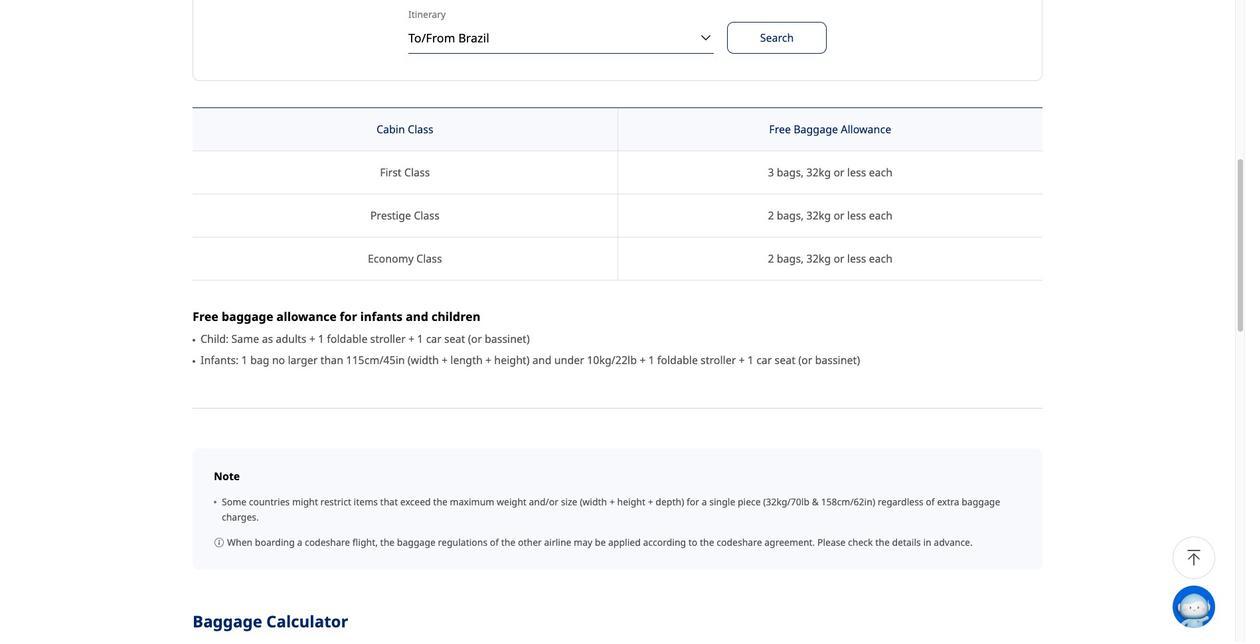 Task type: describe. For each thing, give the bounding box(es) containing it.
in
[[923, 536, 932, 549]]

boarding
[[255, 536, 295, 549]]

charges.
[[222, 511, 259, 524]]

baggage inside some countries might restrict items that exceed the maximum weight and/or size (width + height + depth) for a single piece (32kg/70lb & 158cm/62in) regardless of extra baggage charges.
[[962, 496, 1000, 509]]

items
[[354, 496, 378, 509]]

class for first class
[[404, 166, 430, 180]]

and/or
[[529, 496, 559, 509]]

as
[[262, 332, 273, 347]]

32kg for first class
[[807, 166, 831, 180]]

the right to at right
[[700, 536, 714, 549]]

child:
[[201, 332, 229, 347]]

1 horizontal spatial bassinet)
[[815, 354, 860, 368]]

chat
[[1215, 601, 1236, 614]]

when
[[227, 536, 253, 549]]

&
[[812, 496, 819, 509]]

0 vertical spatial stroller
[[370, 332, 406, 347]]

bag
[[250, 354, 269, 368]]

first class
[[380, 166, 430, 180]]

calculator
[[266, 611, 348, 633]]

free baggage allowance
[[769, 122, 891, 137]]

2 bags, 32kg or less each for economy class
[[768, 252, 893, 267]]

3
[[768, 166, 774, 180]]

1 vertical spatial stroller
[[701, 354, 736, 368]]

details
[[892, 536, 921, 549]]

1 horizontal spatial car
[[757, 354, 772, 368]]

0 vertical spatial baggage
[[794, 122, 838, 137]]

(width inside child: same as adults + 1 foldable stroller + 1 car seat (or bassinet) infants: 1 bag no larger than 115cm/45in (width + length + height) and under 10kg/22lb + 1 foldable stroller + 1 car seat (or bassinet)
[[408, 354, 439, 368]]

each for prestige class
[[869, 209, 893, 223]]

maximum
[[450, 496, 494, 509]]

bags, for economy class
[[777, 252, 804, 267]]

countries
[[249, 496, 290, 509]]

no
[[272, 354, 285, 368]]

prestige class
[[370, 209, 440, 223]]

height)
[[494, 354, 530, 368]]

of inside some countries might restrict items that exceed the maximum weight and/or size (width + height + depth) for a single piece (32kg/70lb & 158cm/62in) regardless of extra baggage charges.
[[926, 496, 935, 509]]

under
[[554, 354, 584, 368]]

infants
[[360, 309, 403, 325]]

each for first class
[[869, 166, 893, 180]]

(32kg/70lb
[[763, 496, 810, 509]]

less for prestige class
[[847, 209, 866, 223]]

for inside some countries might restrict items that exceed the maximum weight and/or size (width + height + depth) for a single piece (32kg/70lb & 158cm/62in) regardless of extra baggage charges.
[[687, 496, 699, 509]]

children
[[432, 309, 481, 325]]

allowance
[[276, 309, 337, 325]]

and inside child: same as adults + 1 foldable stroller + 1 car seat (or bassinet) infants: 1 bag no larger than 115cm/45in (width + length + height) and under 10kg/22lb + 1 foldable stroller + 1 car seat (or bassinet)
[[533, 354, 552, 368]]

economy
[[368, 252, 414, 267]]

w
[[1238, 601, 1245, 614]]

agreement.
[[765, 536, 815, 549]]

the left other
[[501, 536, 516, 549]]

baggage calculator
[[193, 611, 348, 633]]

single
[[709, 496, 735, 509]]

first
[[380, 166, 402, 180]]

bags, for prestige class
[[777, 209, 804, 223]]

regulations
[[438, 536, 488, 549]]

search
[[760, 31, 794, 45]]

the right check
[[875, 536, 890, 549]]

1 horizontal spatial foldable
[[657, 354, 698, 368]]

1 codeshare from the left
[[305, 536, 350, 549]]

158cm/62in)
[[821, 496, 875, 509]]

height
[[617, 496, 646, 509]]

exceed
[[400, 496, 431, 509]]

search button
[[727, 22, 827, 54]]

bags, for first class
[[777, 166, 804, 180]]

0 vertical spatial and
[[406, 309, 428, 325]]

allowance
[[841, 122, 891, 137]]

applied
[[608, 536, 641, 549]]

0 horizontal spatial a
[[297, 536, 302, 549]]

32kg for prestige class
[[807, 209, 831, 223]]

cabin
[[377, 122, 405, 137]]

1 vertical spatial of
[[490, 536, 499, 549]]

some
[[222, 496, 247, 509]]

extra
[[937, 496, 959, 509]]

some countries might restrict items that exceed the maximum weight and/or size (width + height + depth) for a single piece (32kg/70lb & 158cm/62in) regardless of extra baggage charges.
[[222, 496, 1000, 524]]

less for first class
[[847, 166, 866, 180]]

chat w
[[1215, 601, 1245, 614]]

economy class
[[368, 252, 442, 267]]

(width inside some countries might restrict items that exceed the maximum weight and/or size (width + height + depth) for a single piece (32kg/70lb & 158cm/62in) regardless of extra baggage charges.
[[580, 496, 607, 509]]

when boarding a codeshare flight, the baggage regulations of the other airline may be applied according to the codeshare agreement. please check the details in advance.
[[227, 536, 973, 549]]

itinerary
[[408, 8, 446, 21]]

2 for prestige class
[[768, 209, 774, 223]]



Task type: locate. For each thing, give the bounding box(es) containing it.
class for prestige class
[[414, 209, 440, 223]]

32kg
[[807, 166, 831, 180], [807, 209, 831, 223], [807, 252, 831, 267]]

2 vertical spatial baggage
[[397, 536, 436, 549]]

+
[[309, 332, 315, 347], [408, 332, 415, 347], [442, 354, 448, 368], [485, 354, 492, 368], [640, 354, 646, 368], [739, 354, 745, 368], [610, 496, 615, 509], [648, 496, 653, 509]]

2 vertical spatial each
[[869, 252, 893, 267]]

0 horizontal spatial (width
[[408, 354, 439, 368]]

1 vertical spatial baggage
[[193, 611, 262, 633]]

(or
[[468, 332, 482, 347], [798, 354, 812, 368]]

prestige
[[370, 209, 411, 223]]

free baggage allowance for infants and children
[[193, 309, 481, 325]]

class for cabin class
[[408, 122, 433, 137]]

the right 'flight,'
[[380, 536, 395, 549]]

1 vertical spatial car
[[757, 354, 772, 368]]

0 horizontal spatial bassinet)
[[485, 332, 530, 347]]

2 for economy class
[[768, 252, 774, 267]]

1 vertical spatial baggage
[[962, 496, 1000, 509]]

0 horizontal spatial codeshare
[[305, 536, 350, 549]]

baggage down exceed
[[397, 536, 436, 549]]

class for economy class
[[416, 252, 442, 267]]

for
[[340, 309, 357, 325], [687, 496, 699, 509]]

stroller
[[370, 332, 406, 347], [701, 354, 736, 368]]

1 horizontal spatial (or
[[798, 354, 812, 368]]

(width right size
[[580, 496, 607, 509]]

32kg for economy class
[[807, 252, 831, 267]]

0 vertical spatial 32kg
[[807, 166, 831, 180]]

infants:
[[201, 354, 239, 368]]

2 vertical spatial or
[[834, 252, 845, 267]]

or for prestige class
[[834, 209, 845, 223]]

class right prestige
[[414, 209, 440, 223]]

check
[[848, 536, 873, 549]]

0 vertical spatial for
[[340, 309, 357, 325]]

and
[[406, 309, 428, 325], [533, 354, 552, 368]]

1 horizontal spatial for
[[687, 496, 699, 509]]

class right economy
[[416, 252, 442, 267]]

class right cabin
[[408, 122, 433, 137]]

10kg/22lb
[[587, 354, 637, 368]]

2 bags, 32kg or less each for prestige class
[[768, 209, 893, 223]]

2
[[768, 209, 774, 223], [768, 252, 774, 267]]

baggage right extra
[[962, 496, 1000, 509]]

child: same as adults + 1 foldable stroller + 1 car seat (or bassinet) infants: 1 bag no larger than 115cm/45in (width + length + height) and under 10kg/22lb + 1 foldable stroller + 1 car seat (or bassinet)
[[201, 332, 860, 368]]

0 horizontal spatial for
[[340, 309, 357, 325]]

0 vertical spatial 2 bags, 32kg or less each
[[768, 209, 893, 223]]

1 each from the top
[[869, 166, 893, 180]]

0 vertical spatial or
[[834, 166, 845, 180]]

115cm/45in
[[346, 354, 405, 368]]

codeshare left 'flight,'
[[305, 536, 350, 549]]

0 horizontal spatial baggage
[[222, 309, 273, 325]]

according
[[643, 536, 686, 549]]

1 vertical spatial bassinet)
[[815, 354, 860, 368]]

0 vertical spatial baggage
[[222, 309, 273, 325]]

2 2 bags, 32kg or less each from the top
[[768, 252, 893, 267]]

for left the infants
[[340, 309, 357, 325]]

cabin class
[[377, 122, 433, 137]]

a right boarding
[[297, 536, 302, 549]]

2 codeshare from the left
[[717, 536, 762, 549]]

the inside some countries might restrict items that exceed the maximum weight and/or size (width + height + depth) for a single piece (32kg/70lb & 158cm/62in) regardless of extra baggage charges.
[[433, 496, 448, 509]]

a left single
[[702, 496, 707, 509]]

might
[[292, 496, 318, 509]]

seat
[[444, 332, 465, 347], [775, 354, 796, 368]]

0 horizontal spatial car
[[426, 332, 442, 347]]

1 vertical spatial foldable
[[657, 354, 698, 368]]

or for economy class
[[834, 252, 845, 267]]

1 horizontal spatial a
[[702, 496, 707, 509]]

1 vertical spatial 2 bags, 32kg or less each
[[768, 252, 893, 267]]

of left extra
[[926, 496, 935, 509]]

weight
[[497, 496, 527, 509]]

restrict
[[321, 496, 351, 509]]

free
[[769, 122, 791, 137], [193, 309, 218, 325]]

airline
[[544, 536, 571, 549]]

a
[[702, 496, 707, 509], [297, 536, 302, 549]]

may
[[574, 536, 593, 549]]

car
[[426, 332, 442, 347], [757, 354, 772, 368]]

1 vertical spatial (or
[[798, 354, 812, 368]]

2 or from the top
[[834, 209, 845, 223]]

be
[[595, 536, 606, 549]]

1 horizontal spatial seat
[[775, 354, 796, 368]]

and right the infants
[[406, 309, 428, 325]]

baggage
[[222, 309, 273, 325], [962, 496, 1000, 509], [397, 536, 436, 549]]

0 vertical spatial a
[[702, 496, 707, 509]]

2 32kg from the top
[[807, 209, 831, 223]]

2 each from the top
[[869, 209, 893, 223]]

0 horizontal spatial seat
[[444, 332, 465, 347]]

a inside some countries might restrict items that exceed the maximum weight and/or size (width + height + depth) for a single piece (32kg/70lb & 158cm/62in) regardless of extra baggage charges.
[[702, 496, 707, 509]]

regardless
[[878, 496, 924, 509]]

0 vertical spatial each
[[869, 166, 893, 180]]

less for economy class
[[847, 252, 866, 267]]

(width
[[408, 354, 439, 368], [580, 496, 607, 509]]

1 horizontal spatial free
[[769, 122, 791, 137]]

3 bags, from the top
[[777, 252, 804, 267]]

baggage up same
[[222, 309, 273, 325]]

0 vertical spatial less
[[847, 166, 866, 180]]

free up 3
[[769, 122, 791, 137]]

bags,
[[777, 166, 804, 180], [777, 209, 804, 223], [777, 252, 804, 267]]

3 each from the top
[[869, 252, 893, 267]]

3 bags, 32kg or less each
[[768, 166, 893, 180]]

1 bags, from the top
[[777, 166, 804, 180]]

0 vertical spatial 2
[[768, 209, 774, 223]]

of right regulations
[[490, 536, 499, 549]]

class right the first
[[404, 166, 430, 180]]

0 horizontal spatial and
[[406, 309, 428, 325]]

free for free baggage allowance for infants and children
[[193, 309, 218, 325]]

2 vertical spatial 32kg
[[807, 252, 831, 267]]

to
[[689, 536, 698, 549]]

advance.
[[934, 536, 973, 549]]

free for free baggage allowance
[[769, 122, 791, 137]]

2 bags, from the top
[[777, 209, 804, 223]]

1 32kg from the top
[[807, 166, 831, 180]]

1 2 from the top
[[768, 209, 774, 223]]

1 vertical spatial and
[[533, 354, 552, 368]]

codeshare
[[305, 536, 350, 549], [717, 536, 762, 549]]

2 vertical spatial less
[[847, 252, 866, 267]]

0 vertical spatial free
[[769, 122, 791, 137]]

3 32kg from the top
[[807, 252, 831, 267]]

foldable down free baggage allowance for infants and children
[[327, 332, 368, 347]]

1 vertical spatial 32kg
[[807, 209, 831, 223]]

chat w link
[[1173, 586, 1245, 629]]

class
[[408, 122, 433, 137], [404, 166, 430, 180], [414, 209, 440, 223], [416, 252, 442, 267]]

0 vertical spatial foldable
[[327, 332, 368, 347]]

for right "depth)"
[[687, 496, 699, 509]]

1 vertical spatial (width
[[580, 496, 607, 509]]

2 horizontal spatial baggage
[[962, 496, 1000, 509]]

1 vertical spatial less
[[847, 209, 866, 223]]

adults
[[276, 332, 307, 347]]

1 vertical spatial seat
[[775, 354, 796, 368]]

2 2 from the top
[[768, 252, 774, 267]]

size
[[561, 496, 577, 509]]

note
[[214, 470, 240, 484]]

or
[[834, 166, 845, 180], [834, 209, 845, 223], [834, 252, 845, 267]]

other
[[518, 536, 542, 549]]

foldable
[[327, 332, 368, 347], [657, 354, 698, 368]]

1 less from the top
[[847, 166, 866, 180]]

of
[[926, 496, 935, 509], [490, 536, 499, 549]]

codeshare down piece
[[717, 536, 762, 549]]

bassinet)
[[485, 332, 530, 347], [815, 354, 860, 368]]

0 vertical spatial (width
[[408, 354, 439, 368]]

1 2 bags, 32kg or less each from the top
[[768, 209, 893, 223]]

less
[[847, 166, 866, 180], [847, 209, 866, 223], [847, 252, 866, 267]]

0 horizontal spatial foldable
[[327, 332, 368, 347]]

0 horizontal spatial (or
[[468, 332, 482, 347]]

1 horizontal spatial and
[[533, 354, 552, 368]]

each for economy class
[[869, 252, 893, 267]]

each
[[869, 166, 893, 180], [869, 209, 893, 223], [869, 252, 893, 267]]

3 or from the top
[[834, 252, 845, 267]]

piece
[[738, 496, 761, 509]]

1 vertical spatial for
[[687, 496, 699, 509]]

0 vertical spatial of
[[926, 496, 935, 509]]

3 less from the top
[[847, 252, 866, 267]]

0 horizontal spatial of
[[490, 536, 499, 549]]

0 vertical spatial bassinet)
[[485, 332, 530, 347]]

0 vertical spatial seat
[[444, 332, 465, 347]]

or for first class
[[834, 166, 845, 180]]

0 horizontal spatial stroller
[[370, 332, 406, 347]]

1 horizontal spatial baggage
[[397, 536, 436, 549]]

same
[[231, 332, 259, 347]]

1 vertical spatial or
[[834, 209, 845, 223]]

1 horizontal spatial stroller
[[701, 354, 736, 368]]

0 vertical spatial bags,
[[777, 166, 804, 180]]

baggage
[[794, 122, 838, 137], [193, 611, 262, 633]]

1 horizontal spatial of
[[926, 496, 935, 509]]

flight,
[[353, 536, 378, 549]]

1 vertical spatial a
[[297, 536, 302, 549]]

1 vertical spatial bags,
[[777, 209, 804, 223]]

please
[[818, 536, 846, 549]]

1 horizontal spatial (width
[[580, 496, 607, 509]]

and left the under
[[533, 354, 552, 368]]

1 or from the top
[[834, 166, 845, 180]]

1 vertical spatial each
[[869, 209, 893, 223]]

the right exceed
[[433, 496, 448, 509]]

length
[[450, 354, 483, 368]]

2 less from the top
[[847, 209, 866, 223]]

0 vertical spatial car
[[426, 332, 442, 347]]

foldable right '10kg/22lb'
[[657, 354, 698, 368]]

2 vertical spatial bags,
[[777, 252, 804, 267]]

larger
[[288, 354, 318, 368]]

free up child: on the left
[[193, 309, 218, 325]]

1 horizontal spatial codeshare
[[717, 536, 762, 549]]

1 horizontal spatial baggage
[[794, 122, 838, 137]]

1 vertical spatial 2
[[768, 252, 774, 267]]

1 vertical spatial free
[[193, 309, 218, 325]]

the
[[433, 496, 448, 509], [380, 536, 395, 549], [501, 536, 516, 549], [700, 536, 714, 549], [875, 536, 890, 549]]

depth)
[[656, 496, 684, 509]]

0 horizontal spatial baggage
[[193, 611, 262, 633]]

(width left length
[[408, 354, 439, 368]]

than
[[321, 354, 343, 368]]

0 vertical spatial (or
[[468, 332, 482, 347]]

that
[[380, 496, 398, 509]]

0 horizontal spatial free
[[193, 309, 218, 325]]



Task type: vqa. For each thing, say whether or not it's contained in the screenshot.
Tab List
no



